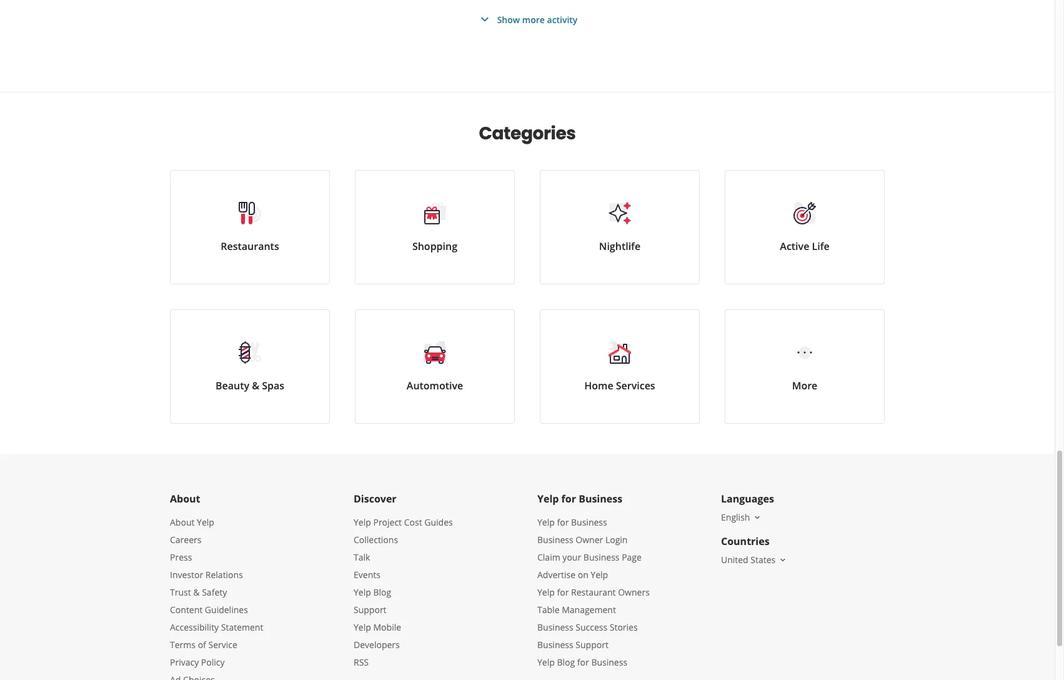 Task type: describe. For each thing, give the bounding box(es) containing it.
statement
[[221, 621, 263, 633]]

more
[[792, 379, 818, 393]]

yelp for restaurant owners link
[[538, 586, 650, 598]]

owner
[[576, 534, 603, 546]]

yelp for business
[[538, 492, 623, 506]]

automotive link
[[355, 309, 515, 424]]

accessibility statement link
[[170, 621, 263, 633]]

states
[[751, 554, 776, 566]]

english button
[[721, 511, 763, 523]]

yelp up "collections"
[[354, 516, 371, 528]]

active life link
[[725, 170, 885, 284]]

of
[[198, 639, 206, 651]]

activity
[[547, 13, 578, 25]]

more
[[523, 13, 545, 25]]

trust & safety link
[[170, 586, 227, 598]]

show
[[497, 13, 520, 25]]

business up yelp blog for business 'link'
[[538, 639, 574, 651]]

home services link
[[540, 309, 700, 424]]

discover
[[354, 492, 397, 506]]

relations
[[206, 569, 243, 581]]

table
[[538, 604, 560, 616]]

yelp blog for business link
[[538, 656, 628, 668]]

restaurant
[[571, 586, 616, 598]]

for up yelp for business link
[[562, 492, 576, 506]]

events
[[354, 569, 381, 581]]

investor relations link
[[170, 569, 243, 581]]

business support link
[[538, 639, 609, 651]]

business down table
[[538, 621, 574, 633]]

english
[[721, 511, 750, 523]]

investor
[[170, 569, 203, 581]]

yelp down business support link
[[538, 656, 555, 668]]

careers link
[[170, 534, 202, 546]]

blog inside yelp project cost guides collections talk events yelp blog support yelp mobile developers rss
[[373, 586, 391, 598]]

yelp up claim
[[538, 516, 555, 528]]

for down advertise
[[557, 586, 569, 598]]

restaurants
[[221, 239, 279, 253]]

united
[[721, 554, 749, 566]]

owners
[[618, 586, 650, 598]]

page
[[622, 551, 642, 563]]

yelp right on
[[591, 569, 608, 581]]

beauty
[[216, 379, 249, 393]]

business down stories
[[592, 656, 628, 668]]

support link
[[354, 604, 387, 616]]

yelp project cost guides link
[[354, 516, 453, 528]]

active life
[[780, 239, 830, 253]]

rss link
[[354, 656, 369, 668]]

table management link
[[538, 604, 616, 616]]

yelp mobile link
[[354, 621, 401, 633]]

accessibility
[[170, 621, 219, 633]]

terms of service link
[[170, 639, 237, 651]]

policy
[[201, 656, 225, 668]]

your
[[563, 551, 582, 563]]

collections
[[354, 534, 398, 546]]

advertise
[[538, 569, 576, 581]]

business up owner
[[571, 516, 607, 528]]

success
[[576, 621, 608, 633]]

content
[[170, 604, 203, 616]]

mobile
[[373, 621, 401, 633]]

careers
[[170, 534, 202, 546]]

privacy
[[170, 656, 199, 668]]

stories
[[610, 621, 638, 633]]

yelp down events link
[[354, 586, 371, 598]]

category navigation section navigation
[[158, 93, 898, 454]]

yelp up yelp for business link
[[538, 492, 559, 506]]

yelp for business link
[[538, 516, 607, 528]]

business up claim
[[538, 534, 574, 546]]

business down owner
[[584, 551, 620, 563]]

nightlife link
[[540, 170, 700, 284]]

business success stories link
[[538, 621, 638, 633]]

developers
[[354, 639, 400, 651]]

business owner login link
[[538, 534, 628, 546]]

yelp project cost guides collections talk events yelp blog support yelp mobile developers rss
[[354, 516, 453, 668]]

service
[[208, 639, 237, 651]]

for up business owner login link
[[557, 516, 569, 528]]

press
[[170, 551, 192, 563]]

claim your business page link
[[538, 551, 642, 563]]

trust
[[170, 586, 191, 598]]

home
[[585, 379, 614, 393]]

about for about yelp careers press investor relations trust & safety content guidelines accessibility statement terms of service privacy policy
[[170, 516, 195, 528]]

privacy policy link
[[170, 656, 225, 668]]

beauty & spas link
[[170, 309, 330, 424]]

blog inside yelp for business business owner login claim your business page advertise on yelp yelp for restaurant owners table management business success stories business support yelp blog for business
[[557, 656, 575, 668]]



Task type: locate. For each thing, give the bounding box(es) containing it.
about inside about yelp careers press investor relations trust & safety content guidelines accessibility statement terms of service privacy policy
[[170, 516, 195, 528]]

16 chevron down v2 image for countries
[[778, 555, 788, 565]]

developers link
[[354, 639, 400, 651]]

support inside yelp for business business owner login claim your business page advertise on yelp yelp for restaurant owners table management business success stories business support yelp blog for business
[[576, 639, 609, 651]]

blog up support link
[[373, 586, 391, 598]]

rss
[[354, 656, 369, 668]]

talk link
[[354, 551, 370, 563]]

2 about from the top
[[170, 516, 195, 528]]

0 vertical spatial &
[[252, 379, 259, 393]]

1 horizontal spatial support
[[576, 639, 609, 651]]

1 vertical spatial support
[[576, 639, 609, 651]]

home services
[[585, 379, 656, 393]]

16 chevron down v2 image inside english dropdown button
[[753, 513, 763, 523]]

shopping link
[[355, 170, 515, 284]]

support
[[354, 604, 387, 616], [576, 639, 609, 651]]

categories
[[479, 121, 576, 146]]

yelp inside about yelp careers press investor relations trust & safety content guidelines accessibility statement terms of service privacy policy
[[197, 516, 214, 528]]

0 vertical spatial 16 chevron down v2 image
[[753, 513, 763, 523]]

about for about
[[170, 492, 200, 506]]

blog down business support link
[[557, 656, 575, 668]]

spas
[[262, 379, 284, 393]]

about up about yelp link
[[170, 492, 200, 506]]

0 vertical spatial support
[[354, 604, 387, 616]]

1 vertical spatial &
[[193, 586, 200, 598]]

advertise on yelp link
[[538, 569, 608, 581]]

24 chevron down v2 image
[[477, 12, 492, 27]]

content guidelines link
[[170, 604, 248, 616]]

automotive
[[407, 379, 463, 393]]

active
[[780, 239, 810, 253]]

life
[[812, 239, 830, 253]]

16 chevron down v2 image
[[753, 513, 763, 523], [778, 555, 788, 565]]

1 about from the top
[[170, 492, 200, 506]]

languages
[[721, 492, 774, 506]]

16 chevron down v2 image for languages
[[753, 513, 763, 523]]

show more activity
[[497, 13, 578, 25]]

countries
[[721, 535, 770, 548]]

yelp for business business owner login claim your business page advertise on yelp yelp for restaurant owners table management business success stories business support yelp blog for business
[[538, 516, 650, 668]]

shopping
[[413, 239, 458, 253]]

about up careers link
[[170, 516, 195, 528]]

0 horizontal spatial &
[[193, 586, 200, 598]]

blog
[[373, 586, 391, 598], [557, 656, 575, 668]]

terms
[[170, 639, 196, 651]]

business
[[579, 492, 623, 506], [571, 516, 607, 528], [538, 534, 574, 546], [584, 551, 620, 563], [538, 621, 574, 633], [538, 639, 574, 651], [592, 656, 628, 668]]

collections link
[[354, 534, 398, 546]]

0 horizontal spatial 16 chevron down v2 image
[[753, 513, 763, 523]]

management
[[562, 604, 616, 616]]

show more activity button
[[477, 12, 578, 27]]

& inside about yelp careers press investor relations trust & safety content guidelines accessibility statement terms of service privacy policy
[[193, 586, 200, 598]]

on
[[578, 569, 589, 581]]

& inside category navigation section navigation
[[252, 379, 259, 393]]

1 horizontal spatial 16 chevron down v2 image
[[778, 555, 788, 565]]

1 vertical spatial blog
[[557, 656, 575, 668]]

claim
[[538, 551, 561, 563]]

yelp down support link
[[354, 621, 371, 633]]

for down business support link
[[578, 656, 589, 668]]

0 vertical spatial about
[[170, 492, 200, 506]]

business up yelp for business link
[[579, 492, 623, 506]]

yelp up table
[[538, 586, 555, 598]]

1 vertical spatial 16 chevron down v2 image
[[778, 555, 788, 565]]

1 vertical spatial about
[[170, 516, 195, 528]]

cost
[[404, 516, 422, 528]]

16 chevron down v2 image inside united states popup button
[[778, 555, 788, 565]]

& left spas
[[252, 379, 259, 393]]

0 horizontal spatial support
[[354, 604, 387, 616]]

about yelp careers press investor relations trust & safety content guidelines accessibility statement terms of service privacy policy
[[170, 516, 263, 668]]

project
[[373, 516, 402, 528]]

support inside yelp project cost guides collections talk events yelp blog support yelp mobile developers rss
[[354, 604, 387, 616]]

about
[[170, 492, 200, 506], [170, 516, 195, 528]]

united states
[[721, 554, 776, 566]]

restaurants link
[[170, 170, 330, 284]]

0 horizontal spatial blog
[[373, 586, 391, 598]]

more link
[[725, 309, 885, 424]]

1 horizontal spatial &
[[252, 379, 259, 393]]

yelp
[[538, 492, 559, 506], [197, 516, 214, 528], [354, 516, 371, 528], [538, 516, 555, 528], [591, 569, 608, 581], [354, 586, 371, 598], [538, 586, 555, 598], [354, 621, 371, 633], [538, 656, 555, 668]]

beauty & spas
[[216, 379, 284, 393]]

nightlife
[[599, 239, 641, 253]]

yelp up "careers"
[[197, 516, 214, 528]]

guidelines
[[205, 604, 248, 616]]

1 horizontal spatial blog
[[557, 656, 575, 668]]

& right "trust"
[[193, 586, 200, 598]]

talk
[[354, 551, 370, 563]]

about yelp link
[[170, 516, 214, 528]]

yelp blog link
[[354, 586, 391, 598]]

support down success at right
[[576, 639, 609, 651]]

guides
[[425, 516, 453, 528]]

safety
[[202, 586, 227, 598]]

16 chevron down v2 image right states
[[778, 555, 788, 565]]

services
[[616, 379, 656, 393]]

login
[[606, 534, 628, 546]]

united states button
[[721, 554, 788, 566]]

0 vertical spatial blog
[[373, 586, 391, 598]]

16 chevron down v2 image down languages
[[753, 513, 763, 523]]

support down yelp blog link
[[354, 604, 387, 616]]



Task type: vqa. For each thing, say whether or not it's contained in the screenshot.
blog to the left
yes



